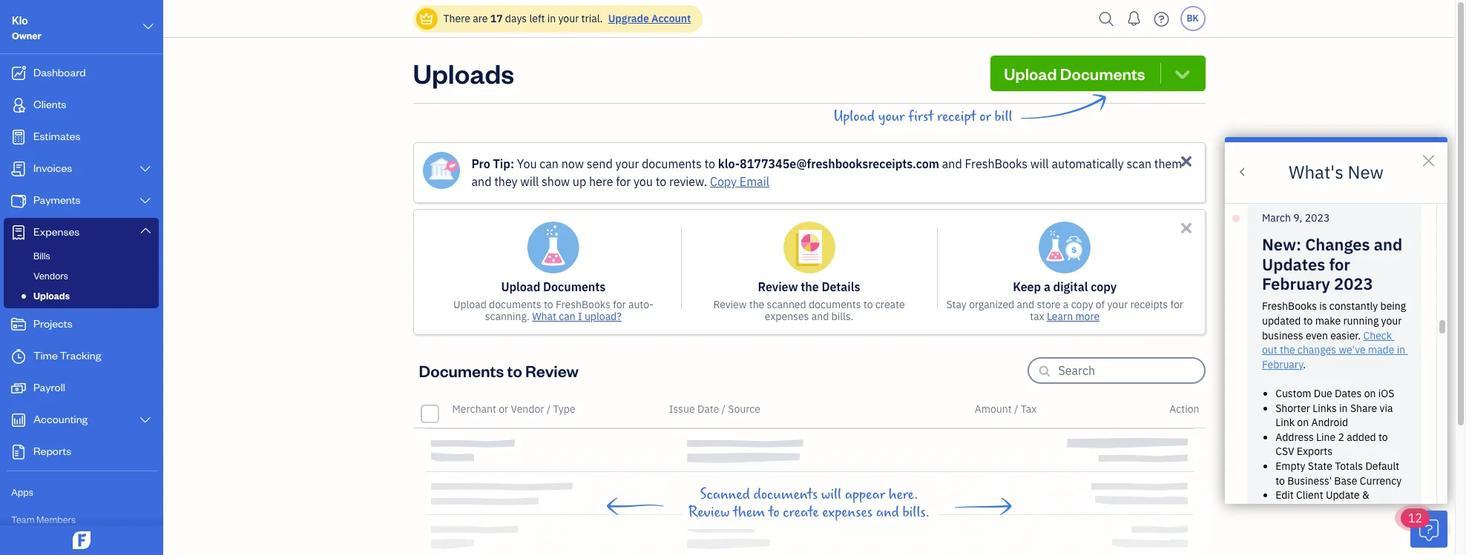 Task type: vqa. For each thing, say whether or not it's contained in the screenshot.
first chevron large down icon from the top
no



Task type: describe. For each thing, give the bounding box(es) containing it.
constantly
[[1330, 300, 1379, 314]]

time
[[33, 349, 58, 363]]

made
[[1369, 344, 1395, 357]]

expenses for documents
[[823, 505, 873, 522]]

bills. for scanned documents will appear here. review them to create expenses and bills.
[[903, 505, 930, 522]]

review up scanned
[[758, 280, 798, 295]]

you
[[634, 174, 653, 189]]

close image
[[1178, 153, 1195, 170]]

bills. for review the details review the scanned documents to create expenses and bills.
[[832, 310, 854, 324]]

for inside stay organized and store a copy of your receipts for tax
[[1171, 298, 1184, 312]]

email
[[740, 174, 770, 189]]

uploads inside 'link'
[[33, 290, 70, 302]]

chart image
[[10, 413, 27, 428]]

0 horizontal spatial the
[[749, 298, 765, 312]]

1 horizontal spatial or
[[980, 108, 992, 125]]

scanned documents will appear here. review them to create expenses and bills.
[[689, 487, 930, 522]]

being
[[1381, 300, 1407, 314]]

klo
[[12, 13, 28, 27]]

merchant or vendor button
[[452, 403, 544, 416]]

tax
[[1021, 403, 1037, 416]]

out
[[1263, 344, 1278, 357]]

and down receipt
[[942, 157, 962, 171]]

1 / from the left
[[547, 403, 551, 416]]

klo-
[[718, 157, 740, 171]]

to inside upload documents to freshbooks for auto- scanning.
[[544, 298, 553, 312]]

create for details
[[876, 298, 905, 312]]

estimates
[[33, 129, 80, 143]]

reports link
[[4, 438, 159, 468]]

to inside scanned documents will appear here. review them to create expenses and bills.
[[769, 505, 780, 522]]

dashboard link
[[4, 59, 159, 89]]

business'
[[1288, 475, 1332, 488]]

payments link
[[4, 186, 159, 217]]

reports
[[33, 445, 71, 459]]

notifications image
[[1123, 4, 1146, 33]]

2 vertical spatial documents
[[419, 361, 504, 382]]

new
[[1348, 160, 1384, 184]]

digital
[[1054, 280, 1088, 295]]

freshbooks inside upload documents to freshbooks for auto- scanning.
[[556, 298, 611, 312]]

and inside scanned documents will appear here. review them to create expenses and bills.
[[876, 505, 899, 522]]

check out the changes we've made in february link
[[1263, 329, 1408, 372]]

.
[[1304, 358, 1306, 372]]

check out the changes we've made in february
[[1263, 329, 1408, 372]]

time tracking
[[33, 349, 101, 363]]

will for scanned
[[821, 487, 842, 504]]

payment image
[[10, 194, 27, 209]]

1 horizontal spatial can
[[559, 310, 576, 324]]

left
[[530, 12, 545, 25]]

12 button
[[1401, 509, 1448, 549]]

your left 'first'
[[879, 108, 905, 125]]

running
[[1344, 315, 1379, 328]]

create for will
[[783, 505, 819, 522]]

1 horizontal spatial client
[[1367, 504, 1394, 517]]

1 vertical spatial will
[[521, 174, 539, 189]]

type button
[[553, 403, 576, 416]]

keep
[[1013, 280, 1041, 295]]

type
[[553, 403, 576, 416]]

freshbooks image
[[70, 532, 94, 550]]

stay organized and store a copy of your receipts for tax
[[947, 298, 1184, 324]]

payroll
[[33, 381, 65, 395]]

learn more
[[1047, 310, 1100, 324]]

0 vertical spatial client
[[1297, 489, 1324, 503]]

upload documents inside button
[[1004, 63, 1146, 84]]

search image
[[1095, 8, 1119, 30]]

and inside review the details review the scanned documents to create expenses and bills.
[[812, 310, 829, 324]]

team members link
[[4, 508, 159, 534]]

keep a digital copy image
[[1039, 222, 1091, 274]]

klo owner
[[12, 13, 41, 42]]

accounting link
[[4, 406, 159, 436]]

upload up scanning.
[[501, 280, 541, 295]]

2023 inside "new: changes and updates for february 2023"
[[1334, 273, 1374, 295]]

issue date button
[[669, 403, 719, 416]]

a inside stay organized and store a copy of your receipts for tax
[[1064, 298, 1069, 312]]

what's
[[1289, 160, 1344, 184]]

clients
[[33, 97, 66, 111]]

17
[[490, 12, 503, 25]]

via
[[1380, 402, 1393, 415]]

0 vertical spatial a
[[1044, 280, 1051, 295]]

expenses for the
[[765, 310, 809, 324]]

scanned
[[767, 298, 807, 312]]

vendors link
[[7, 267, 156, 285]]

members
[[36, 514, 76, 526]]

empty
[[1276, 460, 1306, 474]]

what's new group
[[1225, 137, 1448, 537]]

1 vertical spatial on
[[1298, 417, 1309, 430]]

upload?
[[585, 310, 622, 324]]

there
[[443, 12, 471, 25]]

february inside check out the changes we've made in february
[[1263, 358, 1304, 372]]

check
[[1364, 329, 1393, 343]]

to inside review the details review the scanned documents to create expenses and bills.
[[864, 298, 873, 312]]

go to help image
[[1150, 8, 1174, 30]]

appear
[[845, 487, 886, 504]]

will for and
[[1031, 157, 1049, 171]]

upload up 8177345e@freshbooksreceipts.com
[[834, 108, 875, 125]]

i
[[578, 310, 582, 324]]

and down pro
[[472, 174, 492, 189]]

1 vertical spatial or
[[499, 403, 509, 416]]

merchant or vendor / type
[[452, 403, 576, 416]]

changes
[[1306, 234, 1371, 256]]

time tracking link
[[4, 342, 159, 373]]

state
[[1308, 460, 1333, 474]]

march
[[1263, 211, 1291, 225]]

show
[[542, 174, 570, 189]]

bk
[[1187, 13, 1199, 24]]

february inside "new: changes and updates for february 2023"
[[1263, 273, 1331, 295]]

1 horizontal spatial uploads
[[413, 56, 514, 91]]

review the details image
[[783, 222, 835, 274]]

what
[[532, 310, 557, 324]]

currency
[[1360, 475, 1402, 488]]

&
[[1363, 489, 1370, 503]]

0 horizontal spatial upload documents
[[501, 280, 606, 295]]

more
[[1076, 310, 1100, 324]]

tip:
[[493, 157, 514, 171]]

0 horizontal spatial 2023
[[1305, 211, 1330, 225]]

amount / tax
[[975, 403, 1037, 416]]

upgrade account link
[[605, 12, 691, 25]]

android
[[1312, 417, 1349, 430]]

tax button
[[1021, 403, 1037, 416]]

and inside "new: changes and updates for february 2023"
[[1374, 234, 1403, 256]]

upgrade
[[608, 12, 649, 25]]

source
[[728, 403, 761, 416]]

payroll link
[[4, 374, 159, 405]]

scanned
[[700, 487, 750, 504]]

store
[[1037, 298, 1061, 312]]

client image
[[10, 98, 27, 113]]

accounting
[[33, 413, 88, 427]]

documents inside upload documents to freshbooks for auto- scanning.
[[489, 298, 542, 312]]

bk button
[[1181, 6, 1206, 31]]

your inside freshbooks is constantly being updated to make running your business even easier.
[[1382, 315, 1402, 328]]

bills
[[33, 250, 50, 262]]

address
[[1276, 431, 1314, 444]]

learn
[[1047, 310, 1073, 324]]

bill
[[995, 108, 1013, 125]]

copy email button
[[710, 173, 770, 191]]

invoices
[[33, 161, 72, 175]]



Task type: locate. For each thing, give the bounding box(es) containing it.
copy
[[1091, 280, 1117, 295], [1072, 298, 1094, 312]]

to inside and freshbooks will automatically scan them and they will show up here for you to review.
[[656, 174, 667, 189]]

0 horizontal spatial freshbooks
[[556, 298, 611, 312]]

upload up documents to review
[[453, 298, 487, 312]]

0 vertical spatial create
[[876, 298, 905, 312]]

date
[[698, 403, 719, 416]]

or left the vendor
[[499, 403, 509, 416]]

9,
[[1294, 211, 1303, 225]]

1 vertical spatial a
[[1064, 298, 1069, 312]]

here.
[[889, 487, 919, 504]]

close image
[[1178, 220, 1195, 237]]

0 horizontal spatial on
[[1298, 417, 1309, 430]]

review.
[[669, 174, 707, 189]]

in inside custom due dates on ios shorter links in share via link on android address line 2 added to csv exports empty state totals default to business' base currency edit client update & potential duplicate client
[[1340, 402, 1348, 415]]

due
[[1314, 387, 1333, 401]]

chevron large down image for payments
[[138, 195, 152, 207]]

1 vertical spatial in
[[1397, 344, 1406, 357]]

0 horizontal spatial /
[[547, 403, 551, 416]]

expenses inside review the details review the scanned documents to create expenses and bills.
[[765, 310, 809, 324]]

business
[[1263, 329, 1304, 343]]

will inside scanned documents will appear here. review them to create expenses and bills.
[[821, 487, 842, 504]]

1 horizontal spatial /
[[722, 403, 726, 416]]

the left scanned
[[749, 298, 765, 312]]

chevron large down image
[[141, 18, 155, 36], [138, 195, 152, 207], [138, 415, 152, 427]]

0 horizontal spatial in
[[548, 12, 556, 25]]

your right of
[[1108, 298, 1128, 312]]

estimate image
[[10, 130, 27, 145]]

your inside stay organized and store a copy of your receipts for tax
[[1108, 298, 1128, 312]]

update
[[1326, 489, 1360, 503]]

the down "business"
[[1280, 344, 1296, 357]]

issue date / source
[[669, 403, 761, 416]]

updated
[[1263, 315, 1301, 328]]

your left trial.
[[558, 12, 579, 25]]

chevron large down image for expenses
[[138, 225, 152, 237]]

1 horizontal spatial create
[[876, 298, 905, 312]]

are
[[473, 12, 488, 25]]

chevron large down image down estimates link in the top of the page
[[138, 163, 152, 175]]

3 / from the left
[[1015, 403, 1019, 416]]

2 vertical spatial chevron large down image
[[138, 415, 152, 427]]

0 vertical spatial copy
[[1091, 280, 1117, 295]]

money image
[[10, 382, 27, 396]]

for inside "new: changes and updates for february 2023"
[[1330, 254, 1351, 275]]

expenses link
[[4, 218, 159, 247]]

share
[[1351, 402, 1378, 415]]

them right scan
[[1155, 157, 1183, 171]]

and
[[942, 157, 962, 171], [472, 174, 492, 189], [1374, 234, 1403, 256], [1017, 298, 1035, 312], [812, 310, 829, 324], [876, 505, 899, 522]]

1 chevron large down image from the top
[[138, 163, 152, 175]]

and down keep
[[1017, 298, 1035, 312]]

they
[[494, 174, 518, 189]]

line
[[1317, 431, 1336, 444]]

1 vertical spatial bills.
[[903, 505, 930, 522]]

for left auto-
[[613, 298, 626, 312]]

totals
[[1335, 460, 1364, 474]]

0 horizontal spatial expenses
[[765, 310, 809, 324]]

0 horizontal spatial documents
[[419, 361, 504, 382]]

clients link
[[4, 91, 159, 121]]

and right the 'changes'
[[1374, 234, 1403, 256]]

0 vertical spatial or
[[980, 108, 992, 125]]

or
[[980, 108, 992, 125], [499, 403, 509, 416]]

2 horizontal spatial /
[[1015, 403, 1019, 416]]

and right scanned
[[812, 310, 829, 324]]

the
[[801, 280, 819, 295], [749, 298, 765, 312], [1280, 344, 1296, 357]]

×
[[1421, 145, 1437, 172]]

12
[[1409, 511, 1423, 526]]

2 chevron large down image from the top
[[138, 225, 152, 237]]

your down being
[[1382, 315, 1402, 328]]

Search text field
[[1059, 359, 1204, 383]]

0 horizontal spatial a
[[1044, 280, 1051, 295]]

2 horizontal spatial in
[[1397, 344, 1406, 357]]

client down & in the right bottom of the page
[[1367, 504, 1394, 517]]

chevron large down image up bills link
[[138, 225, 152, 237]]

will down you
[[521, 174, 539, 189]]

0 horizontal spatial uploads
[[33, 290, 70, 302]]

edit
[[1276, 489, 1294, 503]]

dashboard
[[33, 65, 86, 79]]

0 vertical spatial bills.
[[832, 310, 854, 324]]

main element
[[0, 0, 212, 556]]

apps
[[11, 487, 33, 499]]

copy inside stay organized and store a copy of your receipts for tax
[[1072, 298, 1094, 312]]

added
[[1347, 431, 1377, 444]]

upload documents image
[[527, 222, 580, 274]]

can up "show"
[[540, 157, 559, 171]]

invoices link
[[4, 154, 159, 185]]

0 vertical spatial chevron large down image
[[141, 18, 155, 36]]

in right the made
[[1397, 344, 1406, 357]]

and freshbooks will automatically scan them and they will show up here for you to review.
[[472, 157, 1183, 189]]

dates
[[1335, 387, 1362, 401]]

merchant
[[452, 403, 497, 416]]

1 horizontal spatial the
[[801, 280, 819, 295]]

1 horizontal spatial in
[[1340, 402, 1348, 415]]

upload your first receipt or bill
[[834, 108, 1013, 125]]

documents right scanned
[[754, 487, 818, 504]]

review inside scanned documents will appear here. review them to create expenses and bills.
[[689, 505, 730, 522]]

here
[[589, 174, 613, 189]]

2 horizontal spatial documents
[[1061, 63, 1146, 84]]

bills. down here.
[[903, 505, 930, 522]]

or left bill
[[980, 108, 992, 125]]

1 horizontal spatial 2023
[[1334, 273, 1374, 295]]

in down dates
[[1340, 402, 1348, 415]]

2 horizontal spatial will
[[1031, 157, 1049, 171]]

freshbooks inside freshbooks is constantly being updated to make running your business even easier.
[[1263, 300, 1317, 314]]

documents up review.
[[642, 157, 702, 171]]

there are 17 days left in your trial. upgrade account
[[443, 12, 691, 25]]

documents up merchant
[[419, 361, 504, 382]]

1 horizontal spatial on
[[1365, 387, 1376, 401]]

expenses
[[765, 310, 809, 324], [823, 505, 873, 522]]

days
[[505, 12, 527, 25]]

1 horizontal spatial upload documents
[[1004, 63, 1146, 84]]

1 vertical spatial upload documents
[[501, 280, 606, 295]]

projects
[[33, 317, 73, 331]]

a right store at the bottom right of the page
[[1064, 298, 1069, 312]]

documents to review
[[419, 361, 579, 382]]

1 vertical spatial documents
[[543, 280, 606, 295]]

upload inside upload documents to freshbooks for auto- scanning.
[[453, 298, 487, 312]]

1 vertical spatial can
[[559, 310, 576, 324]]

timer image
[[10, 350, 27, 364]]

0 vertical spatial documents
[[1061, 63, 1146, 84]]

1 vertical spatial chevron large down image
[[138, 225, 152, 237]]

documents left i at the left of page
[[489, 298, 542, 312]]

1 vertical spatial february
[[1263, 358, 1304, 372]]

documents inside scanned documents will appear here. review them to create expenses and bills.
[[754, 487, 818, 504]]

stay
[[947, 298, 967, 312]]

upload documents to freshbooks for auto- scanning.
[[453, 298, 654, 324]]

0 vertical spatial expenses
[[765, 310, 809, 324]]

default
[[1366, 460, 1400, 474]]

for inside and freshbooks will automatically scan them and they will show up here for you to review.
[[616, 174, 631, 189]]

1 february from the top
[[1263, 273, 1331, 295]]

1 horizontal spatial expenses
[[823, 505, 873, 522]]

0 vertical spatial can
[[540, 157, 559, 171]]

expenses inside scanned documents will appear here. review them to create expenses and bills.
[[823, 505, 873, 522]]

in inside check out the changes we've made in february
[[1397, 344, 1406, 357]]

1 vertical spatial 2023
[[1334, 273, 1374, 295]]

dashboard image
[[10, 66, 27, 81]]

1 vertical spatial create
[[783, 505, 819, 522]]

0 horizontal spatial client
[[1297, 489, 1324, 503]]

2 horizontal spatial freshbooks
[[1263, 300, 1317, 314]]

project image
[[10, 318, 27, 333]]

expense image
[[10, 226, 27, 240]]

documents up what can i upload?
[[543, 280, 606, 295]]

/ right date
[[722, 403, 726, 416]]

2 february from the top
[[1263, 358, 1304, 372]]

upload documents button
[[991, 56, 1206, 91]]

will left automatically
[[1031, 157, 1049, 171]]

expenses
[[33, 225, 80, 239]]

the up scanned
[[801, 280, 819, 295]]

crown image
[[419, 11, 435, 26]]

new:
[[1263, 234, 1302, 256]]

will left appear
[[821, 487, 842, 504]]

on up share
[[1365, 387, 1376, 401]]

bills link
[[7, 247, 156, 265]]

documents down details at the right of page
[[809, 298, 861, 312]]

2023 up constantly
[[1334, 273, 1374, 295]]

0 vertical spatial in
[[548, 12, 556, 25]]

chevron large down image for invoices
[[138, 163, 152, 175]]

1 vertical spatial expenses
[[823, 505, 873, 522]]

uploads down vendors
[[33, 290, 70, 302]]

a up store at the bottom right of the page
[[1044, 280, 1051, 295]]

for left you
[[616, 174, 631, 189]]

documents down search image
[[1061, 63, 1146, 84]]

0 vertical spatial will
[[1031, 157, 1049, 171]]

for up constantly
[[1330, 254, 1351, 275]]

0 horizontal spatial bills.
[[832, 310, 854, 324]]

chevron large down image inside expenses link
[[138, 225, 152, 237]]

automatically
[[1052, 157, 1124, 171]]

them inside scanned documents will appear here. review them to create expenses and bills.
[[733, 505, 765, 522]]

2023 right the "9,"
[[1305, 211, 1330, 225]]

review up the type
[[526, 361, 579, 382]]

review down scanned
[[689, 505, 730, 522]]

expenses down the review the details image
[[765, 310, 809, 324]]

now
[[562, 157, 584, 171]]

chevron large down image
[[138, 163, 152, 175], [138, 225, 152, 237]]

copy left of
[[1072, 298, 1094, 312]]

create inside review the details review the scanned documents to create expenses and bills.
[[876, 298, 905, 312]]

2 vertical spatial the
[[1280, 344, 1296, 357]]

1 vertical spatial chevron large down image
[[138, 195, 152, 207]]

copy
[[710, 174, 737, 189]]

1 vertical spatial copy
[[1072, 298, 1094, 312]]

report image
[[10, 445, 27, 460]]

shorter
[[1276, 402, 1311, 415]]

1 horizontal spatial a
[[1064, 298, 1069, 312]]

expenses down appear
[[823, 505, 873, 522]]

in right left
[[548, 12, 556, 25]]

projects link
[[4, 310, 159, 341]]

documents inside button
[[1061, 63, 1146, 84]]

1 vertical spatial client
[[1367, 504, 1394, 517]]

even
[[1306, 329, 1329, 343]]

create inside scanned documents will appear here. review them to create expenses and bills.
[[783, 505, 819, 522]]

on
[[1365, 387, 1376, 401], [1298, 417, 1309, 430]]

them down scanned
[[733, 505, 765, 522]]

0 horizontal spatial create
[[783, 505, 819, 522]]

/ left tax button
[[1015, 403, 1019, 416]]

1 horizontal spatial documents
[[543, 280, 606, 295]]

2023
[[1305, 211, 1330, 225], [1334, 273, 1374, 295]]

and inside stay organized and store a copy of your receipts for tax
[[1017, 298, 1035, 312]]

resource center badge image
[[1411, 511, 1448, 549]]

freshbooks inside and freshbooks will automatically scan them and they will show up here for you to review.
[[965, 157, 1028, 171]]

uploads link
[[7, 287, 156, 305]]

bills. inside scanned documents will appear here. review them to create expenses and bills.
[[903, 505, 930, 522]]

1 vertical spatial them
[[733, 505, 765, 522]]

your
[[558, 12, 579, 25], [879, 108, 905, 125], [616, 157, 639, 171], [1108, 298, 1128, 312], [1382, 315, 1402, 328]]

copy up of
[[1091, 280, 1117, 295]]

/ left the type
[[547, 403, 551, 416]]

on up the address on the bottom right of page
[[1298, 417, 1309, 430]]

invoice image
[[10, 162, 27, 177]]

your up you
[[616, 157, 639, 171]]

1 horizontal spatial bills.
[[903, 505, 930, 522]]

for right receipts
[[1171, 298, 1184, 312]]

2 / from the left
[[722, 403, 726, 416]]

2 horizontal spatial the
[[1280, 344, 1296, 357]]

for inside upload documents to freshbooks for auto- scanning.
[[613, 298, 626, 312]]

uploads down 'there'
[[413, 56, 514, 91]]

send
[[587, 157, 613, 171]]

chevron large down image for accounting
[[138, 415, 152, 427]]

1 vertical spatial the
[[749, 298, 765, 312]]

1 vertical spatial uploads
[[33, 290, 70, 302]]

1 horizontal spatial freshbooks
[[965, 157, 1028, 171]]

up
[[573, 174, 587, 189]]

organized
[[969, 298, 1015, 312]]

1 horizontal spatial them
[[1155, 157, 1183, 171]]

and down here.
[[876, 505, 899, 522]]

upload documents up upload documents to freshbooks for auto- scanning.
[[501, 280, 606, 295]]

0 vertical spatial uploads
[[413, 56, 514, 91]]

0 vertical spatial on
[[1365, 387, 1376, 401]]

upload documents down search image
[[1004, 63, 1146, 84]]

to
[[705, 157, 716, 171], [656, 174, 667, 189], [544, 298, 553, 312], [864, 298, 873, 312], [1304, 315, 1313, 328], [507, 361, 522, 382], [1379, 431, 1388, 444], [1276, 475, 1285, 488], [769, 505, 780, 522]]

the inside check out the changes we've made in february
[[1280, 344, 1296, 357]]

you
[[517, 157, 537, 171]]

0 horizontal spatial can
[[540, 157, 559, 171]]

scan
[[1127, 157, 1152, 171]]

them inside and freshbooks will automatically scan them and they will show up here for you to review.
[[1155, 157, 1183, 171]]

0 vertical spatial february
[[1263, 273, 1331, 295]]

owner
[[12, 30, 41, 42]]

0 vertical spatial chevron large down image
[[138, 163, 152, 175]]

upload documents button
[[991, 56, 1206, 91]]

documents inside review the details review the scanned documents to create expenses and bills.
[[809, 298, 861, 312]]

bills. down details at the right of page
[[832, 310, 854, 324]]

can left i at the left of page
[[559, 310, 576, 324]]

0 horizontal spatial will
[[521, 174, 539, 189]]

what can i upload?
[[532, 310, 622, 324]]

link
[[1276, 417, 1295, 430]]

0 horizontal spatial them
[[733, 505, 765, 522]]

0 vertical spatial them
[[1155, 157, 1183, 171]]

upload up bill
[[1004, 63, 1057, 84]]

/
[[547, 403, 551, 416], [722, 403, 726, 416], [1015, 403, 1019, 416]]

bills. inside review the details review the scanned documents to create expenses and bills.
[[832, 310, 854, 324]]

0 vertical spatial the
[[801, 280, 819, 295]]

1 horizontal spatial will
[[821, 487, 842, 504]]

february down out
[[1263, 358, 1304, 372]]

0 vertical spatial 2023
[[1305, 211, 1330, 225]]

upload inside button
[[1004, 63, 1057, 84]]

auto-
[[629, 298, 654, 312]]

review left scanned
[[714, 298, 747, 312]]

2 vertical spatial will
[[821, 487, 842, 504]]

0 vertical spatial upload documents
[[1004, 63, 1146, 84]]

to inside freshbooks is constantly being updated to make running your business even easier.
[[1304, 315, 1313, 328]]

new: changes and updates for february 2023
[[1263, 234, 1407, 295]]

february up is
[[1263, 273, 1331, 295]]

0 horizontal spatial or
[[499, 403, 509, 416]]

chevrondown image
[[1173, 63, 1193, 84]]

keep a digital copy
[[1013, 280, 1117, 295]]

client down business'
[[1297, 489, 1324, 503]]

2 vertical spatial in
[[1340, 402, 1348, 415]]



